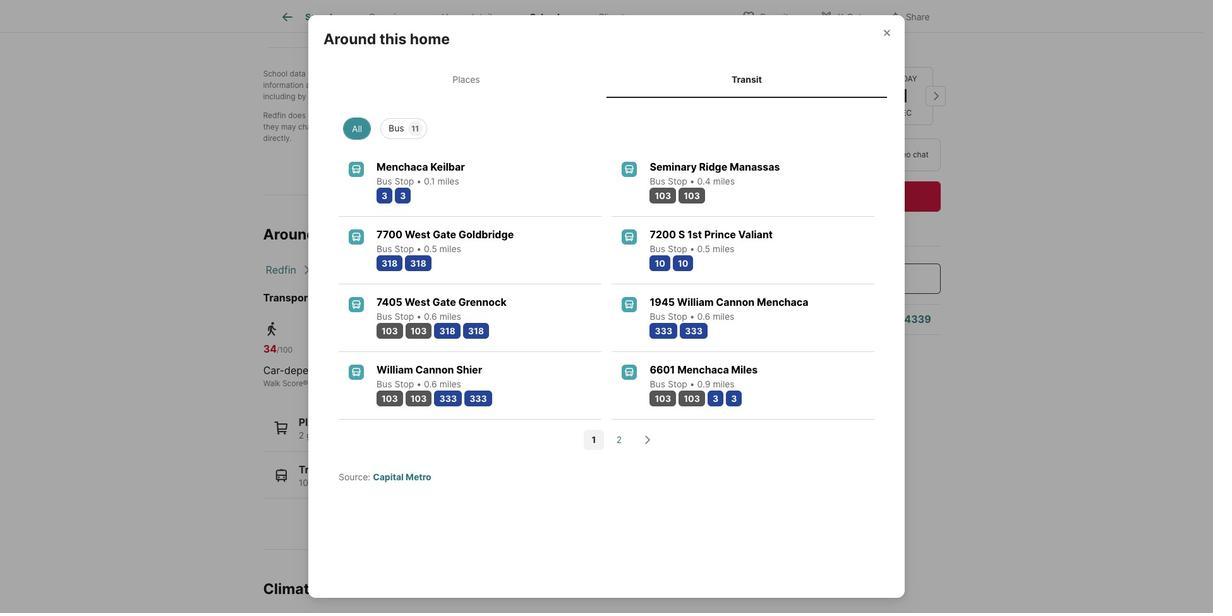 Task type: vqa. For each thing, say whether or not it's contained in the screenshot.


Task type: locate. For each thing, give the bounding box(es) containing it.
2 vertical spatial a
[[656, 110, 660, 120]]

be
[[615, 110, 624, 120], [422, 122, 432, 131]]

2 vertical spatial school
[[461, 110, 486, 120]]

• inside 6601 menchaca miles bus stop • 0.9 miles
[[690, 378, 695, 389]]

william inside william cannon shier bus stop • 0.6 miles
[[377, 363, 413, 376]]

1 horizontal spatial as
[[646, 110, 654, 120]]

bus inside "seminary ridge manassas bus stop • 0.4 miles"
[[650, 176, 666, 186]]

places
[[453, 74, 480, 85], [299, 416, 332, 429]]

county
[[396, 264, 430, 276]]

0 horizontal spatial 0.5
[[424, 243, 437, 254]]

0 vertical spatial bus image
[[622, 229, 637, 244]]

climate tab
[[582, 2, 647, 32]]

0 horizontal spatial transit
[[299, 463, 333, 476]]

20
[[351, 430, 361, 441]]

groceries,
[[307, 430, 348, 441]]

3 /100 from the left
[[485, 345, 501, 355]]

2 vertical spatial transit
[[299, 463, 333, 476]]

® down dependent
[[303, 379, 308, 388]]

their down buyers at the top left of page
[[579, 80, 596, 89]]

travis county link
[[365, 264, 430, 276]]

1 vertical spatial the
[[633, 122, 645, 131]]

bus image for 6601 menchaca miles
[[622, 365, 637, 380]]

0.6 inside 7405 west gate grennock bus stop • 0.6 miles
[[424, 311, 437, 322]]

score inside somewhat bikeable bike score
[[490, 379, 511, 388]]

bus inside 6601 menchaca miles bus stop • 0.9 miles
[[650, 378, 666, 389]]

does
[[288, 110, 306, 120]]

west inside 7405 west gate grennock bus stop • 0.6 miles
[[405, 296, 430, 308]]

®
[[303, 379, 308, 388], [422, 379, 427, 388]]

this left 7700
[[319, 225, 346, 243]]

2 greatschools from the left
[[661, 69, 709, 78]]

1 vertical spatial cannon
[[416, 363, 454, 376]]

1 gate from the top
[[433, 228, 456, 241]]

0 horizontal spatial to
[[413, 122, 420, 131]]

1 left 2 button
[[592, 434, 596, 445]]

to inside guaranteed to be accurate. to verify school enrollment eligibility, contact the school district directly.
[[413, 122, 420, 131]]

® for dependent
[[303, 379, 308, 388]]

gate left #17
[[433, 296, 456, 308]]

not down redfin does not endorse or guarantee this information.
[[356, 122, 368, 131]]

7405
[[377, 296, 402, 308]]

stop down the 6601
[[668, 378, 688, 389]]

not up change
[[308, 110, 320, 120]]

0 vertical spatial william
[[677, 296, 714, 308]]

0 horizontal spatial by
[[298, 91, 306, 101]]

1 vertical spatial school
[[263, 69, 288, 78]]

not inside "school service boundaries are intended to be used as a reference only; they may change and are not"
[[356, 122, 368, 131]]

2 horizontal spatial /100
[[485, 345, 501, 355]]

places for places
[[453, 74, 480, 85]]

2 right 1 button
[[617, 434, 622, 445]]

/100
[[277, 345, 293, 355], [388, 345, 403, 355], [485, 345, 501, 355]]

as right used at the top right
[[646, 110, 654, 120]]

school data is provided by greatschools
[[263, 69, 409, 78]]

1 inside friday 1 dec
[[900, 85, 909, 107]]

tab list containing search
[[263, 0, 657, 32]]

10
[[655, 258, 666, 268], [678, 258, 689, 268]]

0 vertical spatial not
[[308, 110, 320, 120]]

score inside some transit transit score ®
[[401, 379, 422, 388]]

bus image left seminary
[[622, 162, 637, 177]]

their
[[448, 80, 465, 89], [579, 80, 596, 89]]

conduct
[[417, 80, 446, 89]]

reference
[[662, 110, 697, 120]]

1 horizontal spatial score
[[401, 379, 422, 388]]

independence
[[345, 12, 416, 25]]

by
[[349, 69, 358, 78], [298, 91, 306, 101]]

/100 for 41
[[485, 345, 501, 355]]

0 vertical spatial as
[[348, 80, 357, 89]]

0 horizontal spatial 1
[[592, 434, 596, 445]]

0 vertical spatial or
[[656, 80, 664, 89]]

including
[[263, 91, 295, 101]]

and down endorse
[[327, 122, 340, 131]]

bus image
[[622, 229, 637, 244], [349, 297, 364, 312], [622, 365, 637, 380]]

stop left 0.1
[[395, 176, 414, 186]]

as right ratings
[[348, 80, 357, 89]]

0 horizontal spatial greatschools
[[360, 69, 409, 78]]

1 vertical spatial william
[[377, 363, 413, 376]]

bus down 7200 on the right top of the page
[[650, 243, 666, 254]]

/100 up some
[[388, 345, 403, 355]]

7709
[[364, 292, 390, 304]]

103 down 0.9
[[684, 393, 700, 404]]

bus image down all
[[349, 162, 364, 177]]

bus down 7700
[[377, 243, 392, 254]]

0 horizontal spatial or
[[353, 110, 361, 120]]

transit inside transit 10, 103, 3, 318, 333
[[299, 463, 333, 476]]

2 their from the left
[[579, 80, 596, 89]]

0 vertical spatial 1
[[900, 85, 909, 107]]

west
[[405, 228, 431, 241], [405, 296, 430, 308]]

stop inside william cannon shier bus stop • 0.6 miles
[[395, 378, 414, 389]]

0 vertical spatial gate
[[433, 228, 456, 241]]

1 ® from the left
[[303, 379, 308, 388]]

1 horizontal spatial cannon
[[716, 296, 755, 308]]

2 0.5 from the left
[[697, 243, 710, 254]]

by right provided
[[349, 69, 358, 78]]

climate inside tab
[[598, 12, 630, 22]]

1 vertical spatial places
[[299, 416, 332, 429]]

score for some
[[401, 379, 422, 388]]

/100 inside 41 /100
[[485, 345, 501, 355]]

a left reference
[[656, 110, 660, 120]]

william right 1945
[[677, 296, 714, 308]]

around this home down "independence" at the left
[[324, 30, 450, 48]]

bus down 7405
[[377, 311, 392, 322]]

prince
[[705, 228, 736, 241]]

1 vertical spatial 1
[[592, 434, 596, 445]]

bus inside 7200 s 1st prince valiant bus stop • 0.5 miles
[[650, 243, 666, 254]]

search
[[305, 12, 336, 22]]

0.6 inside 1945 william cannon menchaca bus stop • 0.6 miles
[[697, 311, 711, 322]]

None button
[[751, 66, 808, 126], [876, 67, 933, 125], [751, 66, 808, 126], [876, 67, 933, 125]]

stop inside 7405 west gate grennock bus stop • 0.6 miles
[[395, 311, 414, 322]]

places tab
[[326, 64, 607, 95]]

score for somewhat
[[490, 379, 511, 388]]

transit up 103,
[[299, 463, 333, 476]]

/100 up somewhat
[[485, 345, 501, 355]]

1 horizontal spatial transit
[[375, 379, 399, 388]]

stop inside 7700 west gate goldbridge bus stop • 0.5 miles
[[395, 243, 414, 254]]

favorite button
[[732, 3, 805, 29]]

2 left groceries,
[[299, 430, 304, 441]]

0 vertical spatial school
[[444, 12, 478, 25]]

1 horizontal spatial the
[[633, 122, 645, 131]]

3 score from the left
[[490, 379, 511, 388]]

transit inside transit tab
[[732, 74, 762, 85]]

0.9
[[697, 378, 711, 389]]

0.6 down county
[[424, 311, 437, 322]]

use
[[646, 69, 659, 78]]

gate left goldbridge
[[433, 228, 456, 241]]

stop down transit at the left bottom of the page
[[395, 378, 414, 389]]

103 down the 6601
[[655, 393, 671, 404]]

1945 william cannon menchaca bus stop • 0.6 miles
[[650, 296, 809, 322]]

• inside william cannon shier bus stop • 0.6 miles
[[417, 378, 422, 389]]

bus image left some
[[349, 365, 364, 380]]

1 vertical spatial redfin
[[263, 110, 286, 120]]

or down use
[[656, 80, 664, 89]]

2 west from the top
[[405, 296, 430, 308]]

1 horizontal spatial to
[[532, 80, 539, 89]]

3 left parks
[[416, 430, 422, 441]]

1 vertical spatial bus image
[[349, 297, 364, 312]]

bus inside 7700 west gate goldbridge bus stop • 0.5 miles
[[377, 243, 392, 254]]

list box
[[334, 113, 880, 139]]

own
[[467, 80, 482, 89]]

places inside tab
[[453, 74, 480, 85]]

home up travis in the left top of the page
[[350, 225, 390, 243]]

bus image for 7700 west gate goldbridge
[[349, 229, 364, 244]]

tab list containing places
[[324, 61, 890, 98]]

1 horizontal spatial their
[[579, 80, 596, 89]]

around this home inside dialog
[[324, 30, 450, 48]]

this inside dialog
[[380, 30, 407, 48]]

/100 for 34
[[277, 345, 293, 355]]

transportation near 7709 menchaca rd #17
[[263, 292, 479, 304]]

3 down 6601 menchaca miles bus stop • 0.9 miles
[[713, 393, 719, 404]]

0 vertical spatial places
[[453, 74, 480, 85]]

score down transit at the left bottom of the page
[[401, 379, 422, 388]]

0 horizontal spatial places
[[299, 416, 332, 429]]

2 vertical spatial to
[[413, 122, 420, 131]]

and inside "school service boundaries are intended to be used as a reference only; they may change and are not"
[[327, 122, 340, 131]]

2 vertical spatial bus image
[[622, 365, 637, 380]]

as
[[348, 80, 357, 89], [646, 110, 654, 120]]

bus inside menchaca keilbar bus stop • 0.1 miles
[[377, 176, 392, 186]]

1 0.5 from the left
[[424, 243, 437, 254]]

transit for transit
[[732, 74, 762, 85]]

0 vertical spatial around
[[324, 30, 376, 48]]

1 horizontal spatial ®
[[422, 379, 427, 388]]

score for car-
[[282, 379, 303, 388]]

school for school service boundaries are intended to be used as a reference only; they may change and are not
[[461, 110, 486, 120]]

menchaca inside 6601 menchaca miles bus stop • 0.9 miles
[[678, 363, 729, 376]]

gate for grennock
[[433, 296, 456, 308]]

to down recommends
[[532, 80, 539, 89]]

redfin
[[502, 69, 525, 78], [263, 110, 286, 120], [266, 264, 296, 276]]

risks
[[321, 580, 356, 598]]

score right "walk" at bottom left
[[282, 379, 303, 388]]

schools down renters
[[627, 80, 654, 89]]

climate
[[598, 12, 630, 22], [263, 580, 318, 598]]

1 horizontal spatial 1
[[900, 85, 909, 107]]

34
[[263, 343, 277, 355]]

bus down the 6601
[[650, 378, 666, 389]]

themselves.
[[435, 91, 478, 101]]

bus image for seminary ridge manassas
[[622, 162, 637, 177]]

greatschools up the districts,
[[661, 69, 709, 78]]

stop inside "seminary ridge manassas bus stop • 0.4 miles"
[[668, 176, 688, 186]]

school inside the garza independence high school public, 10-12 • choice school • 7.8mi
[[444, 12, 478, 25]]

1 horizontal spatial not
[[356, 122, 368, 131]]

® inside some transit transit score ®
[[422, 379, 427, 388]]

and
[[603, 69, 616, 78], [306, 80, 319, 89], [401, 80, 415, 89], [349, 91, 362, 101], [327, 122, 340, 131]]

6601
[[650, 363, 675, 376]]

333 down 1945
[[655, 325, 673, 336]]

desired
[[598, 80, 625, 89]]

1 west from the top
[[405, 228, 431, 241]]

4
[[278, 18, 285, 30]]

0 vertical spatial the
[[392, 91, 404, 101]]

0 vertical spatial around this home
[[324, 30, 450, 48]]

1 score from the left
[[282, 379, 303, 388]]

redfin up they
[[263, 110, 286, 120]]

0 horizontal spatial are
[[342, 122, 354, 131]]

are up enrollment
[[558, 110, 570, 120]]

menchaca inside 1945 william cannon menchaca bus stop • 0.6 miles
[[757, 296, 809, 308]]

transit inside some transit transit score ®
[[375, 379, 399, 388]]

2 /100 from the left
[[388, 345, 403, 355]]

bus left 0.1
[[377, 176, 392, 186]]

bus image left 1945
[[622, 297, 637, 312]]

0 vertical spatial tab list
[[263, 0, 657, 32]]

climate for climate
[[598, 12, 630, 22]]

103 down william cannon shier bus stop • 0.6 miles
[[411, 393, 427, 404]]

to inside "school service boundaries are intended to be used as a reference only; they may change and are not"
[[605, 110, 613, 120]]

•
[[369, 26, 374, 37], [438, 26, 443, 37], [417, 176, 422, 186], [690, 176, 695, 186], [417, 243, 422, 254], [690, 243, 695, 254], [417, 311, 422, 322], [690, 311, 695, 322], [417, 378, 422, 389], [690, 378, 695, 389]]

1 vertical spatial climate
[[263, 580, 318, 598]]

schools down conduct
[[406, 91, 433, 101]]

grennock
[[458, 296, 507, 308]]

0 vertical spatial a
[[413, 69, 417, 78]]

a inside "school service boundaries are intended to be used as a reference only; they may change and are not"
[[656, 110, 660, 120]]

1st
[[688, 228, 702, 241]]

1 vertical spatial by
[[298, 91, 306, 101]]

bus inside 7405 west gate grennock bus stop • 0.6 miles
[[377, 311, 392, 322]]

ratings
[[321, 80, 346, 89]]

gate inside 7405 west gate grennock bus stop • 0.6 miles
[[433, 296, 456, 308]]

333
[[655, 325, 673, 336], [685, 325, 703, 336], [440, 393, 457, 404], [470, 393, 487, 404], [363, 477, 380, 488]]

0 horizontal spatial their
[[448, 80, 465, 89]]

318 down 7700 west gate goldbridge bus stop • 0.5 miles
[[410, 258, 426, 268]]

1 10 from the left
[[655, 258, 666, 268]]

• inside 7700 west gate goldbridge bus stop • 0.5 miles
[[417, 243, 422, 254]]

1 their from the left
[[448, 80, 465, 89]]

walk
[[263, 379, 280, 388]]

gate inside 7700 west gate goldbridge bus stop • 0.5 miles
[[433, 228, 456, 241]]

west inside 7700 west gate goldbridge bus stop • 0.5 miles
[[405, 228, 431, 241]]

first step, and conduct their own investigation to determine their desired schools or school districts, including by contacting and visiting the schools themselves.
[[263, 80, 722, 101]]

0 horizontal spatial 10
[[655, 258, 666, 268]]

2 inside places 2 groceries, 20 restaurants, 3 parks
[[299, 430, 304, 441]]

2 horizontal spatial to
[[605, 110, 613, 120]]

0 vertical spatial transit
[[732, 74, 762, 85]]

west for 7700
[[405, 228, 431, 241]]

ridge
[[699, 160, 728, 173]]

1 horizontal spatial /100
[[388, 345, 403, 355]]

0 horizontal spatial a
[[359, 80, 363, 89]]

® down transit at the left bottom of the page
[[422, 379, 427, 388]]

start an offer button
[[743, 264, 941, 294]]

places up groceries,
[[299, 416, 332, 429]]

10 down s
[[678, 258, 689, 268]]

® for transit
[[422, 379, 427, 388]]

0 vertical spatial are
[[558, 110, 570, 120]]

/100 inside 32 /100
[[388, 345, 403, 355]]

1 vertical spatial around this home
[[263, 225, 390, 243]]

score
[[282, 379, 303, 388], [401, 379, 422, 388], [490, 379, 511, 388]]

1 horizontal spatial places
[[453, 74, 480, 85]]

stop down 1945
[[668, 311, 688, 322]]

1 down friday
[[900, 85, 909, 107]]

0 horizontal spatial around
[[263, 225, 316, 243]]

to down information.
[[413, 122, 420, 131]]

7200 s 1st prince valiant bus stop • 0.5 miles
[[650, 228, 773, 254]]

miles
[[731, 363, 758, 376]]

friday 1 dec
[[891, 74, 917, 118]]

2 gate from the top
[[433, 296, 456, 308]]

redfin for redfin does not endorse or guarantee this information.
[[263, 110, 286, 120]]

miles down shier
[[440, 378, 461, 389]]

0 vertical spatial west
[[405, 228, 431, 241]]

1 horizontal spatial are
[[558, 110, 570, 120]]

103 down 0.4
[[684, 190, 700, 201]]

option
[[743, 138, 835, 171]]

school inside first step, and conduct their own investigation to determine their desired schools or school districts, including by contacting and visiting the schools themselves.
[[666, 80, 689, 89]]

are down endorse
[[342, 122, 354, 131]]

0.5 down 1st
[[697, 243, 710, 254]]

transit left 29
[[732, 74, 762, 85]]

2 vertical spatial redfin
[[266, 264, 296, 276]]

1 vertical spatial not
[[356, 122, 368, 131]]

0 vertical spatial to
[[532, 80, 539, 89]]

as inside "school service boundaries are intended to be used as a reference only; they may change and are not"
[[646, 110, 654, 120]]

0 horizontal spatial climate
[[263, 580, 318, 598]]

around up "redfin" link
[[263, 225, 316, 243]]

greatschools up step,
[[360, 69, 409, 78]]

menchaca inside menchaca keilbar bus stop • 0.1 miles
[[377, 160, 428, 173]]

2 inside button
[[617, 434, 622, 445]]

west for 7405
[[405, 296, 430, 308]]

miles right 0.9
[[713, 378, 735, 389]]

rd
[[446, 292, 459, 304]]

west right 7700
[[405, 228, 431, 241]]

333 down william cannon shier bus stop • 0.6 miles
[[440, 393, 457, 404]]

out
[[847, 11, 862, 22]]

0 horizontal spatial not
[[308, 110, 320, 120]]

0.6 for william
[[697, 311, 711, 322]]

home details tab
[[425, 2, 513, 32]]

bus image left the 6601
[[622, 365, 637, 380]]

1 horizontal spatial climate
[[598, 12, 630, 22]]

1 horizontal spatial greatschools
[[661, 69, 709, 78]]

start
[[809, 272, 834, 285]]

bus down some
[[377, 378, 392, 389]]

1 vertical spatial be
[[422, 122, 432, 131]]

x-
[[838, 11, 847, 22]]

bus image for 1945 william cannon menchaca
[[622, 297, 637, 312]]

stop down 7405
[[395, 311, 414, 322]]

1 horizontal spatial or
[[656, 80, 664, 89]]

® inside car-dependent walk score ®
[[303, 379, 308, 388]]

climate up renters
[[598, 12, 630, 22]]

/100 inside 34 /100
[[277, 345, 293, 355]]

transit for transit 10, 103, 3, 318, 333
[[299, 463, 333, 476]]

0 vertical spatial redfin
[[502, 69, 525, 78]]

somewhat
[[473, 364, 524, 377]]

redfin for redfin
[[266, 264, 296, 276]]

places inside places 2 groceries, 20 restaurants, 3 parks
[[299, 416, 332, 429]]

0.6
[[424, 311, 437, 322], [697, 311, 711, 322], [424, 378, 437, 389]]

0 horizontal spatial william
[[377, 363, 413, 376]]

or up all
[[353, 110, 361, 120]]

school down reference
[[647, 122, 670, 131]]

gate for goldbridge
[[433, 228, 456, 241]]

7.8mi
[[446, 26, 467, 37]]

bus image
[[349, 162, 364, 177], [622, 162, 637, 177], [349, 229, 364, 244], [622, 297, 637, 312], [349, 365, 364, 380]]

list box inside around this home dialog
[[334, 113, 880, 139]]

4339
[[905, 313, 932, 326]]

accurate.
[[434, 122, 467, 131]]

transit 10, 103, 3, 318, 333
[[299, 463, 380, 488]]

0 vertical spatial by
[[349, 69, 358, 78]]

school
[[408, 26, 436, 37], [666, 80, 689, 89], [502, 122, 526, 131], [647, 122, 670, 131]]

318
[[382, 258, 398, 268], [410, 258, 426, 268], [440, 325, 456, 336], [468, 325, 484, 336]]

1 greatschools from the left
[[360, 69, 409, 78]]

capital metro link
[[373, 471, 431, 482]]

school for school data is provided by greatschools
[[263, 69, 288, 78]]

provided
[[316, 69, 347, 78]]

1 horizontal spatial william
[[677, 296, 714, 308]]

30 button
[[813, 67, 871, 125]]

climate left risks
[[263, 580, 318, 598]]

school up information
[[263, 69, 288, 78]]

1 inside button
[[592, 434, 596, 445]]

103 down some transit transit score ®
[[382, 393, 398, 404]]

bus image for 7200 s 1st prince valiant
[[622, 229, 637, 244]]

miles down keilbar
[[438, 176, 459, 186]]

0 horizontal spatial be
[[422, 122, 432, 131]]

1 horizontal spatial home
[[410, 30, 450, 48]]

redfin inside the , a nonprofit organization. redfin recommends buyers and renters use greatschools information and ratings as a
[[502, 69, 525, 78]]

0 horizontal spatial ®
[[303, 379, 308, 388]]

start an offer
[[809, 272, 874, 285]]

stop inside menchaca keilbar bus stop • 0.1 miles
[[395, 176, 414, 186]]

miles down rd
[[440, 311, 461, 322]]

this down overview
[[380, 30, 407, 48]]

stop inside 6601 menchaca miles bus stop • 0.9 miles
[[668, 378, 688, 389]]

• inside 1945 william cannon menchaca bus stop • 0.6 miles
[[690, 311, 695, 322]]

miles down ridge
[[713, 176, 735, 186]]

1 vertical spatial west
[[405, 296, 430, 308]]

0 horizontal spatial home
[[350, 225, 390, 243]]

score inside car-dependent walk score ®
[[282, 379, 303, 388]]

bus left 11
[[389, 122, 404, 133]]

school left the districts,
[[666, 80, 689, 89]]

transit tab
[[607, 64, 887, 95]]

nonprofit
[[419, 69, 452, 78]]

0 horizontal spatial score
[[282, 379, 303, 388]]

bus down seminary
[[650, 176, 666, 186]]

2 score from the left
[[401, 379, 422, 388]]

0 vertical spatial this
[[380, 30, 407, 48]]

to up contact
[[605, 110, 613, 120]]

41
[[473, 343, 485, 355]]

1 horizontal spatial be
[[615, 110, 624, 120]]

1 horizontal spatial by
[[349, 69, 358, 78]]

goldbridge
[[459, 228, 514, 241]]

1 /100 from the left
[[277, 345, 293, 355]]

2 vertical spatial this
[[319, 225, 346, 243]]

car-dependent walk score ®
[[263, 364, 336, 388]]

0.5 inside 7200 s 1st prince valiant bus stop • 0.5 miles
[[697, 243, 710, 254]]

0 vertical spatial climate
[[598, 12, 630, 22]]

stop down 7700
[[395, 243, 414, 254]]

redfin up transportation
[[266, 264, 296, 276]]

0 horizontal spatial schools
[[406, 91, 433, 101]]

0 vertical spatial be
[[615, 110, 624, 120]]

318,
[[344, 477, 361, 488]]

list box containing bus
[[334, 113, 880, 139]]

bus image for william cannon shier
[[349, 365, 364, 380]]

0 horizontal spatial /100
[[277, 345, 293, 355]]

1 horizontal spatial around
[[324, 30, 376, 48]]

by up does
[[298, 91, 306, 101]]

school inside "school service boundaries are intended to be used as a reference only; they may change and are not"
[[461, 110, 486, 120]]

tab list
[[263, 0, 657, 32], [324, 61, 890, 98]]

2 horizontal spatial a
[[656, 110, 660, 120]]

1 vertical spatial transit
[[375, 379, 399, 388]]

1 horizontal spatial 0.5
[[697, 243, 710, 254]]

william
[[677, 296, 714, 308], [377, 363, 413, 376]]

their up themselves.
[[448, 80, 465, 89]]

tour via video chat list box
[[743, 138, 941, 171]]

2 ® from the left
[[422, 379, 427, 388]]

3,
[[333, 477, 341, 488]]



Task type: describe. For each thing, give the bounding box(es) containing it.
places for places 2 groceries, 20 restaurants, 3 parks
[[299, 416, 332, 429]]

6601 menchaca miles bus stop • 0.9 miles
[[650, 363, 758, 389]]

the inside guaranteed to be accurate. to verify school enrollment eligibility, contact the school district directly.
[[633, 122, 645, 131]]

0.1
[[424, 176, 435, 186]]

stop inside 1945 william cannon menchaca bus stop • 0.6 miles
[[668, 311, 688, 322]]

1 vertical spatial schools
[[406, 91, 433, 101]]

cannon inside 1945 william cannon menchaca bus stop • 0.6 miles
[[716, 296, 755, 308]]

investigation
[[484, 80, 529, 89]]

333 down bike
[[470, 393, 487, 404]]

high
[[418, 12, 441, 25]]

333 down 1945 william cannon menchaca bus stop • 0.6 miles
[[685, 325, 703, 336]]

or inside first step, and conduct their own investigation to determine their desired schools or school districts, including by contacting and visiting the schools themselves.
[[656, 80, 664, 89]]

2 button
[[609, 430, 629, 450]]

data
[[290, 69, 306, 78]]

dec
[[897, 108, 912, 118]]

garza independence high school public, 10-12 • choice school • 7.8mi
[[313, 12, 478, 37]]

guaranteed to be accurate. to verify school enrollment eligibility, contact the school district directly.
[[263, 122, 697, 143]]

tour via video chat
[[861, 150, 929, 159]]

318 down 7405 west gate grennock bus stop • 0.6 miles in the left of the page
[[440, 325, 456, 336]]

organization.
[[454, 69, 500, 78]]

10-
[[344, 26, 357, 37]]

dependent
[[284, 364, 336, 377]]

travis county
[[365, 264, 430, 276]]

• inside "seminary ridge manassas bus stop • 0.4 miles"
[[690, 176, 695, 186]]

school service boundaries are intended to be used as a reference only; they may change and are not
[[263, 110, 716, 131]]

1 vertical spatial are
[[342, 122, 354, 131]]

school inside the garza independence high school public, 10-12 • choice school • 7.8mi
[[408, 26, 436, 37]]

and up redfin does not endorse or guarantee this information.
[[349, 91, 362, 101]]

318 down 7700
[[382, 258, 398, 268]]

stop inside 7200 s 1st prince valiant bus stop • 0.5 miles
[[668, 243, 688, 254]]

information.
[[417, 110, 459, 120]]

william inside 1945 william cannon menchaca bus stop • 0.6 miles
[[677, 296, 714, 308]]

be inside "school service boundaries are intended to be used as a reference only; they may change and are not"
[[615, 110, 624, 120]]

• inside 7405 west gate grennock bus stop • 0.6 miles
[[417, 311, 422, 322]]

1 vertical spatial around
[[263, 225, 316, 243]]

to
[[469, 122, 478, 131]]

318 up 41
[[468, 325, 484, 336]]

• inside 7200 s 1st prince valiant bus stop • 0.5 miles
[[690, 243, 695, 254]]

bus image for menchaca keilbar
[[349, 162, 364, 177]]

1 vertical spatial a
[[359, 80, 363, 89]]

333 inside transit 10, 103, 3, 318, 333
[[363, 477, 380, 488]]

restaurants,
[[364, 430, 414, 441]]

and down ,
[[401, 80, 415, 89]]

determine
[[541, 80, 577, 89]]

0.6 inside william cannon shier bus stop • 0.6 miles
[[424, 378, 437, 389]]

places 2 groceries, 20 restaurants, 3 parks
[[299, 416, 448, 441]]

#17
[[461, 292, 479, 304]]

share
[[906, 11, 930, 22]]

7200
[[650, 228, 676, 241]]

to inside first step, and conduct their own investigation to determine their desired schools or school districts, including by contacting and visiting the schools themselves.
[[532, 80, 539, 89]]

next image
[[926, 86, 946, 106]]

climate for climate risks
[[263, 580, 318, 598]]

capital
[[373, 471, 404, 482]]

as inside the , a nonprofit organization. redfin recommends buyers and renters use greatschools information and ratings as a
[[348, 80, 357, 89]]

intended
[[572, 110, 603, 120]]

the inside first step, and conduct their own investigation to determine their desired schools or school districts, including by contacting and visiting the schools themselves.
[[392, 91, 404, 101]]

and up desired
[[603, 69, 616, 78]]

s
[[679, 228, 685, 241]]

0.5 inside 7700 west gate goldbridge bus stop • 0.5 miles
[[424, 243, 437, 254]]

miles inside 7700 west gate goldbridge bus stop • 0.5 miles
[[440, 243, 461, 254]]

somewhat bikeable bike score
[[473, 364, 567, 388]]

miles inside menchaca keilbar bus stop • 0.1 miles
[[438, 176, 459, 186]]

car-
[[263, 364, 284, 377]]

wednesday
[[756, 74, 803, 83]]

• inside menchaca keilbar bus stop • 0.1 miles
[[417, 176, 422, 186]]

near
[[340, 292, 362, 304]]

used
[[626, 110, 644, 120]]

contact
[[604, 122, 631, 131]]

may
[[281, 122, 296, 131]]

miles inside 7405 west gate grennock bus stop • 0.6 miles
[[440, 311, 461, 322]]

miles inside 7200 s 1st prince valiant bus stop • 0.5 miles
[[713, 243, 735, 254]]

around inside dialog
[[324, 30, 376, 48]]

all
[[352, 123, 362, 134]]

10,
[[299, 477, 311, 488]]

883-
[[880, 313, 905, 326]]

1 horizontal spatial schools
[[627, 80, 654, 89]]

tour
[[861, 150, 877, 159]]

greatschools inside the , a nonprofit organization. redfin recommends buyers and renters use greatschools information and ratings as a
[[661, 69, 709, 78]]

contacting
[[309, 91, 347, 101]]

/100 for 32
[[388, 345, 403, 355]]

1 vertical spatial or
[[353, 110, 361, 120]]

103 down 7405 west gate grennock bus stop • 0.6 miles in the left of the page
[[411, 325, 427, 336]]

bus inside list box
[[389, 122, 404, 133]]

some transit transit score ®
[[375, 364, 435, 388]]

miles inside 6601 menchaca miles bus stop • 0.9 miles
[[713, 378, 735, 389]]

miles inside william cannon shier bus stop • 0.6 miles
[[440, 378, 461, 389]]

11
[[412, 124, 419, 133]]

1945
[[650, 296, 675, 308]]

shier
[[456, 363, 482, 376]]

bus inside 1945 william cannon menchaca bus stop • 0.6 miles
[[650, 311, 666, 322]]

7700 west gate goldbridge bus stop • 0.5 miles
[[377, 228, 514, 254]]

overview tab
[[352, 2, 425, 32]]

school down 'service'
[[502, 122, 526, 131]]

,
[[409, 69, 411, 78]]

cannon inside william cannon shier bus stop • 0.6 miles
[[416, 363, 454, 376]]

chat
[[913, 150, 929, 159]]

source:
[[339, 471, 371, 482]]

miles inside 1945 william cannon menchaca bus stop • 0.6 miles
[[713, 311, 735, 322]]

service
[[488, 110, 514, 120]]

first
[[365, 80, 379, 89]]

districts,
[[691, 80, 722, 89]]

some
[[375, 364, 402, 377]]

bus image for 7405 west gate grennock
[[349, 297, 364, 312]]

and down is
[[306, 80, 319, 89]]

favorite
[[761, 11, 794, 22]]

is
[[308, 69, 314, 78]]

video
[[891, 150, 911, 159]]

0.6 for west
[[424, 311, 437, 322]]

around this home element
[[324, 15, 465, 49]]

tab list inside around this home dialog
[[324, 61, 890, 98]]

only;
[[699, 110, 716, 120]]

travis
[[365, 264, 393, 276]]

wednesday 29
[[756, 74, 803, 107]]

change
[[298, 122, 325, 131]]

parks
[[425, 430, 448, 441]]

around this home dialog
[[308, 15, 905, 598]]

recommends
[[527, 69, 574, 78]]

3 down menchaca keilbar bus stop • 0.1 miles at the left of page
[[400, 190, 406, 201]]

valiant
[[739, 228, 773, 241]]

redfin does not endorse or guarantee this information.
[[263, 110, 459, 120]]

3 down miles
[[731, 393, 737, 404]]

garza
[[313, 12, 343, 25]]

3 up 7700
[[382, 190, 388, 201]]

4 /10
[[278, 18, 299, 30]]

miles inside "seminary ridge manassas bus stop • 0.4 miles"
[[713, 176, 735, 186]]

source: capital metro
[[339, 471, 431, 482]]

boundaries
[[516, 110, 556, 120]]

public,
[[313, 26, 341, 37]]

schools tab
[[513, 2, 582, 32]]

guarantee
[[363, 110, 399, 120]]

7700
[[377, 228, 403, 241]]

eligibility,
[[568, 122, 601, 131]]

schools
[[530, 12, 565, 22]]

home inside dialog
[[410, 30, 450, 48]]

bus inside william cannon shier bus stop • 0.6 miles
[[377, 378, 392, 389]]

friday
[[891, 74, 917, 83]]

0.4
[[697, 176, 711, 186]]

(512)
[[851, 313, 878, 326]]

103 down seminary
[[655, 190, 671, 201]]

be inside guaranteed to be accurate. to verify school enrollment eligibility, contact the school district directly.
[[422, 122, 432, 131]]

by inside first step, and conduct their own investigation to determine their desired schools or school districts, including by contacting and visiting the schools themselves.
[[298, 91, 306, 101]]

bikeable
[[527, 364, 567, 377]]

3 inside places 2 groceries, 20 restaurants, 3 parks
[[416, 430, 422, 441]]

x-out button
[[810, 3, 873, 29]]

verify
[[480, 122, 500, 131]]

2 10 from the left
[[678, 258, 689, 268]]

34 /100
[[263, 343, 293, 355]]

menchaca keilbar bus stop • 0.1 miles
[[377, 160, 465, 186]]

1 horizontal spatial a
[[413, 69, 417, 78]]

1 vertical spatial this
[[401, 110, 414, 120]]

district
[[672, 122, 697, 131]]

guaranteed
[[370, 122, 411, 131]]

103 up 32 /100
[[382, 325, 398, 336]]



